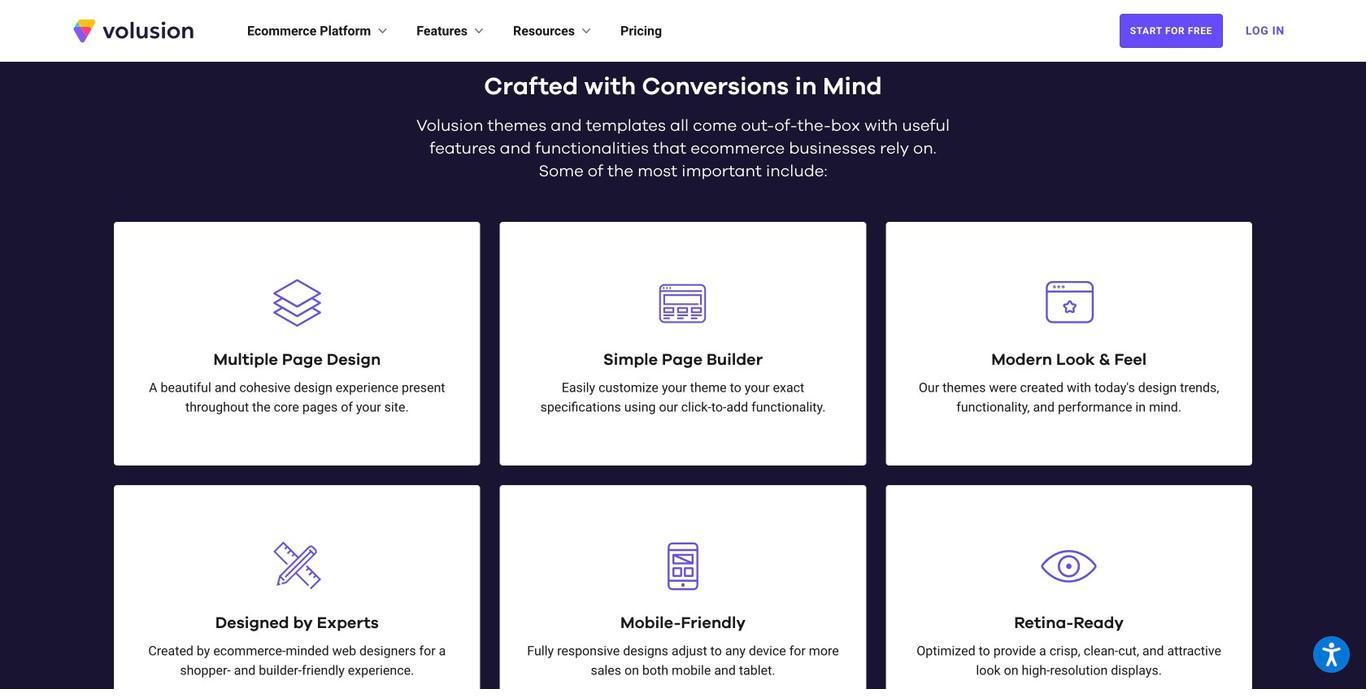 Task type: locate. For each thing, give the bounding box(es) containing it.
open accessibe: accessibility options, statement and help image
[[1323, 643, 1341, 667]]



Task type: vqa. For each thing, say whether or not it's contained in the screenshot.
Open accessiBe: accessibility options, statement and help image
yes



